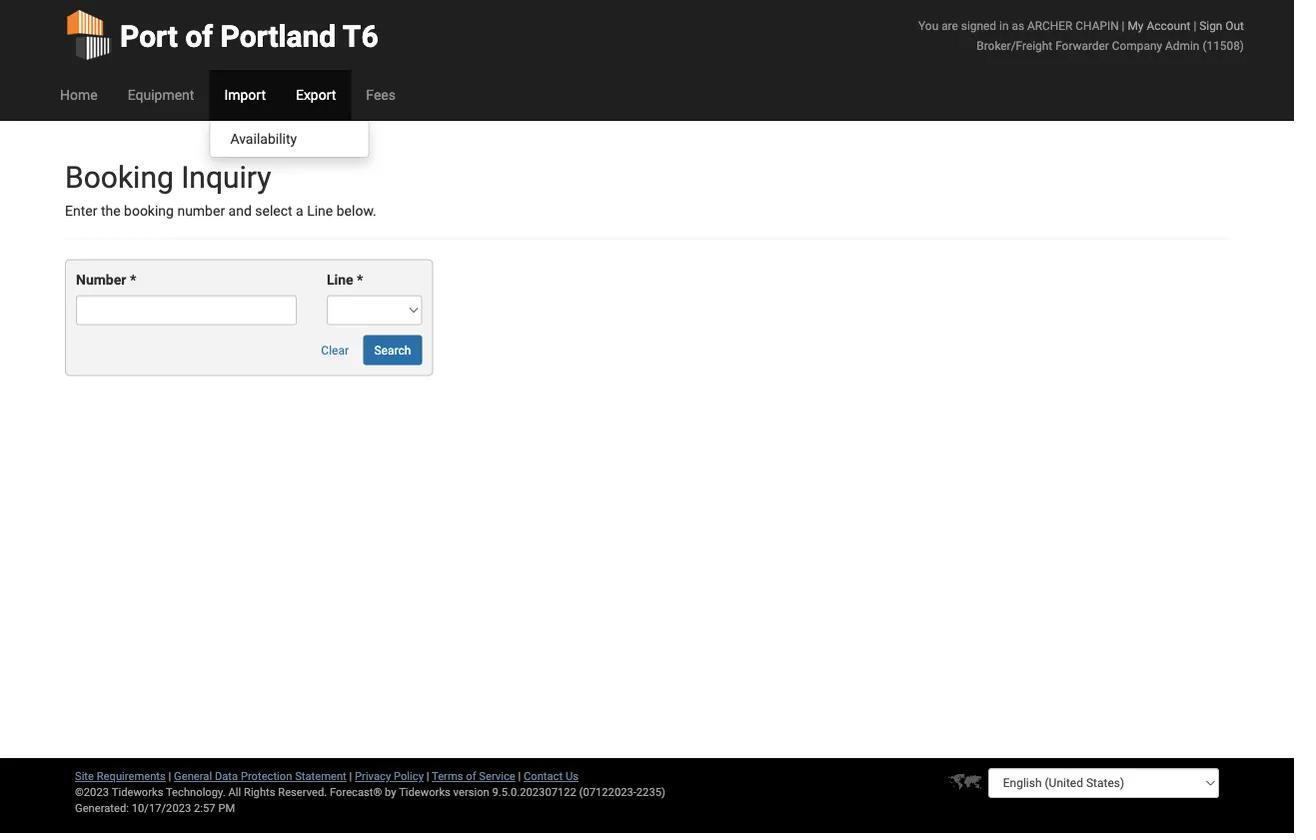 Task type: locate. For each thing, give the bounding box(es) containing it.
import
[[224, 86, 266, 103]]

equipment
[[128, 86, 194, 103]]

you are signed in as archer chapin | my account | sign out broker/freight forwarder company admin (11508)
[[919, 18, 1245, 52]]

my
[[1128, 18, 1144, 32]]

0 vertical spatial of
[[185, 18, 213, 54]]

import button
[[209, 70, 281, 120]]

1 horizontal spatial *
[[357, 272, 363, 288]]

broker/freight
[[977, 38, 1053, 52]]

2:57
[[194, 802, 216, 815]]

you
[[919, 18, 939, 32]]

booking
[[65, 159, 174, 195]]

home button
[[45, 70, 113, 120]]

general
[[174, 770, 212, 783]]

home
[[60, 86, 98, 103]]

fees
[[366, 86, 396, 103]]

1 * from the left
[[130, 272, 136, 288]]

general data protection statement link
[[174, 770, 347, 783]]

in
[[1000, 18, 1009, 32]]

service
[[479, 770, 516, 783]]

| up tideworks at the bottom left of page
[[427, 770, 429, 783]]

search
[[374, 343, 411, 357]]

number *
[[76, 272, 136, 288]]

sign out link
[[1200, 18, 1245, 32]]

2 * from the left
[[357, 272, 363, 288]]

chapin
[[1076, 18, 1119, 32]]

fees button
[[351, 70, 411, 120]]

0 vertical spatial line
[[307, 203, 333, 219]]

generated:
[[75, 802, 129, 815]]

*
[[130, 272, 136, 288], [357, 272, 363, 288]]

export
[[296, 86, 336, 103]]

reserved.
[[278, 786, 327, 799]]

technology.
[[166, 786, 226, 799]]

(11508)
[[1203, 38, 1245, 52]]

1 vertical spatial of
[[466, 770, 476, 783]]

equipment button
[[113, 70, 209, 120]]

company
[[1113, 38, 1163, 52]]

line
[[307, 203, 333, 219], [327, 272, 353, 288]]

* right number
[[130, 272, 136, 288]]

booking
[[124, 203, 174, 219]]

of
[[185, 18, 213, 54], [466, 770, 476, 783]]

|
[[1122, 18, 1125, 32], [1194, 18, 1197, 32], [169, 770, 171, 783], [349, 770, 352, 783], [427, 770, 429, 783], [518, 770, 521, 783]]

privacy
[[355, 770, 391, 783]]

admin
[[1166, 38, 1200, 52]]

port of portland t6
[[120, 18, 379, 54]]

* down below.
[[357, 272, 363, 288]]

site
[[75, 770, 94, 783]]

line up clear
[[327, 272, 353, 288]]

1 horizontal spatial of
[[466, 770, 476, 783]]

a
[[296, 203, 304, 219]]

privacy policy link
[[355, 770, 424, 783]]

of inside site requirements | general data protection statement | privacy policy | terms of service | contact us ©2023 tideworks technology. all rights reserved. forecast® by tideworks version 9.5.0.202307122 (07122023-2235) generated: 10/17/2023 2:57 pm
[[466, 770, 476, 783]]

clear button
[[310, 335, 360, 365]]

of up version
[[466, 770, 476, 783]]

of right the port
[[185, 18, 213, 54]]

sign
[[1200, 18, 1223, 32]]

| up 9.5.0.202307122
[[518, 770, 521, 783]]

0 horizontal spatial of
[[185, 18, 213, 54]]

line right a
[[307, 203, 333, 219]]

* for number *
[[130, 272, 136, 288]]

port of portland t6 link
[[65, 0, 379, 70]]

inquiry
[[181, 159, 271, 195]]

rights
[[244, 786, 275, 799]]

(07122023-
[[579, 786, 637, 799]]

0 horizontal spatial *
[[130, 272, 136, 288]]

policy
[[394, 770, 424, 783]]

©2023 tideworks
[[75, 786, 163, 799]]

site requirements | general data protection statement | privacy policy | terms of service | contact us ©2023 tideworks technology. all rights reserved. forecast® by tideworks version 9.5.0.202307122 (07122023-2235) generated: 10/17/2023 2:57 pm
[[75, 770, 666, 815]]

statement
[[295, 770, 347, 783]]



Task type: describe. For each thing, give the bounding box(es) containing it.
| left general
[[169, 770, 171, 783]]

portland
[[221, 18, 336, 54]]

select
[[255, 203, 293, 219]]

| left 'sign'
[[1194, 18, 1197, 32]]

terms
[[432, 770, 463, 783]]

Number * text field
[[76, 295, 297, 325]]

booking inquiry enter the booking number and select a line below.
[[65, 159, 377, 219]]

| left my
[[1122, 18, 1125, 32]]

site requirements link
[[75, 770, 166, 783]]

port
[[120, 18, 178, 54]]

line inside the booking inquiry enter the booking number and select a line below.
[[307, 203, 333, 219]]

data
[[215, 770, 238, 783]]

account
[[1147, 18, 1191, 32]]

below.
[[337, 203, 377, 219]]

requirements
[[97, 770, 166, 783]]

availability link
[[210, 126, 368, 152]]

enter
[[65, 203, 97, 219]]

tideworks
[[399, 786, 451, 799]]

| up the forecast®
[[349, 770, 352, 783]]

line *
[[327, 272, 363, 288]]

us
[[566, 770, 579, 783]]

my account link
[[1128, 18, 1191, 32]]

out
[[1226, 18, 1245, 32]]

export button
[[281, 70, 351, 120]]

search button
[[363, 335, 422, 365]]

9.5.0.202307122
[[492, 786, 577, 799]]

number
[[76, 272, 126, 288]]

1 vertical spatial line
[[327, 272, 353, 288]]

2235)
[[637, 786, 666, 799]]

are
[[942, 18, 959, 32]]

pm
[[218, 802, 235, 815]]

as
[[1012, 18, 1025, 32]]

forwarder
[[1056, 38, 1110, 52]]

contact
[[524, 770, 563, 783]]

signed
[[962, 18, 997, 32]]

all
[[228, 786, 241, 799]]

protection
[[241, 770, 292, 783]]

* for line *
[[357, 272, 363, 288]]

number
[[177, 203, 225, 219]]

terms of service link
[[432, 770, 516, 783]]

and
[[229, 203, 252, 219]]

archer
[[1028, 18, 1073, 32]]

by
[[385, 786, 396, 799]]

contact us link
[[524, 770, 579, 783]]

version
[[453, 786, 490, 799]]

forecast®
[[330, 786, 382, 799]]

10/17/2023
[[132, 802, 191, 815]]

t6
[[343, 18, 379, 54]]

clear
[[321, 343, 349, 357]]

availability
[[230, 130, 297, 147]]

the
[[101, 203, 121, 219]]



Task type: vqa. For each thing, say whether or not it's contained in the screenshot.
* associated with Number *
yes



